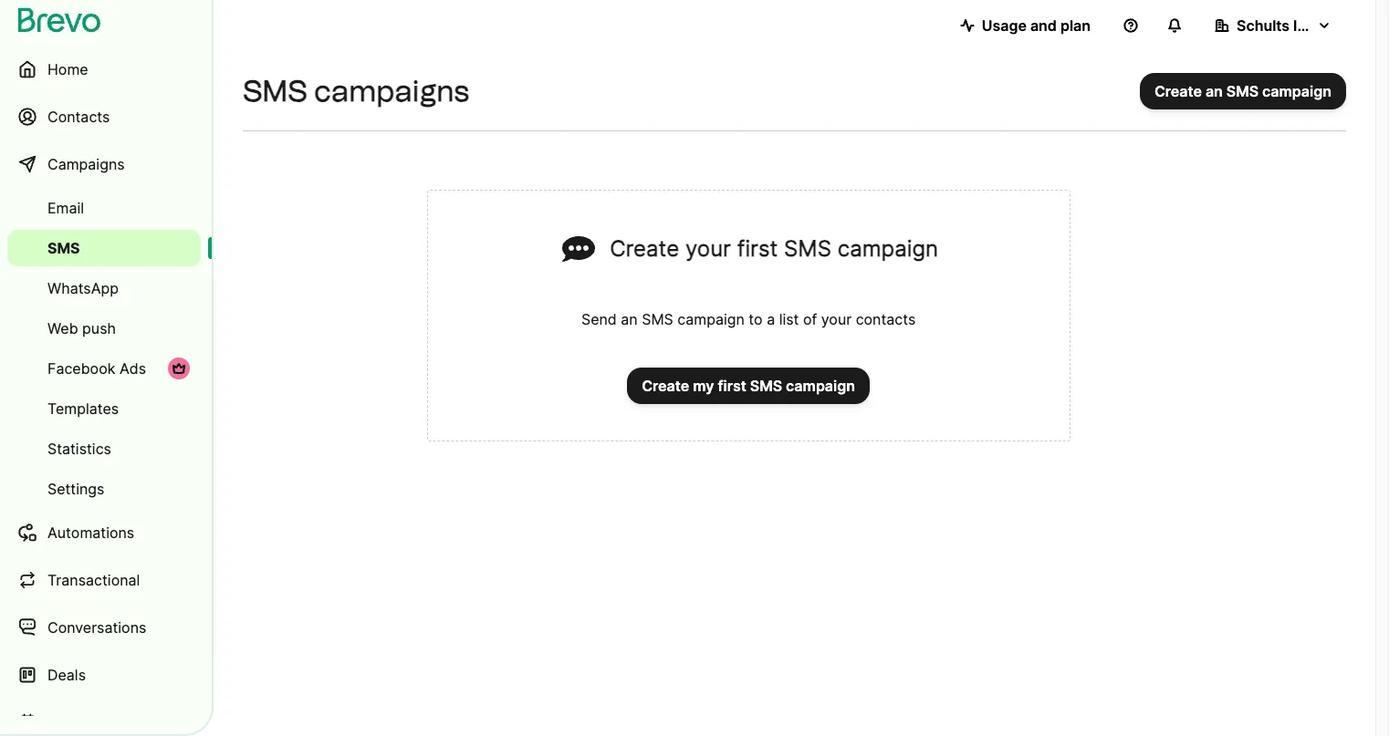 Task type: vqa. For each thing, say whether or not it's contained in the screenshot.
Rotate
no



Task type: describe. For each thing, give the bounding box(es) containing it.
whatsapp link
[[7, 270, 201, 307]]

deals
[[47, 666, 86, 685]]

settings
[[47, 480, 104, 498]]

meetings
[[47, 714, 111, 732]]

an for send
[[621, 310, 638, 329]]

automations link
[[7, 511, 201, 555]]

campaign inside 'button'
[[786, 377, 855, 395]]

a
[[767, 310, 775, 329]]

first for my
[[718, 377, 747, 395]]

create my first sms campaign button
[[627, 368, 870, 404]]

templates
[[47, 400, 119, 418]]

usage and plan button
[[945, 7, 1105, 44]]

contacts
[[47, 108, 110, 126]]

facebook
[[47, 360, 115, 378]]

home
[[47, 60, 88, 79]]

and
[[1030, 16, 1057, 35]]

settings link
[[7, 471, 201, 508]]

create an sms campaign button
[[1140, 73, 1346, 110]]

sms campaigns
[[243, 74, 469, 109]]

to
[[749, 310, 763, 329]]

create your first sms campaign
[[610, 236, 938, 262]]

ads
[[119, 360, 146, 378]]

usage and plan
[[982, 16, 1091, 35]]

inc
[[1293, 16, 1315, 35]]

plan
[[1061, 16, 1091, 35]]

transactional link
[[7, 559, 201, 602]]

statistics
[[47, 440, 111, 458]]

transactional
[[47, 571, 140, 590]]

campaigns
[[47, 155, 125, 173]]

contacts link
[[7, 95, 201, 139]]

create for create an sms campaign
[[1155, 82, 1202, 100]]

facebook ads
[[47, 360, 146, 378]]

send an sms campaign to a list of your contacts
[[581, 310, 916, 329]]

schults
[[1237, 16, 1290, 35]]

home link
[[7, 47, 201, 91]]



Task type: locate. For each thing, give the bounding box(es) containing it.
web push link
[[7, 310, 201, 347]]

1 vertical spatial first
[[718, 377, 747, 395]]

web
[[47, 319, 78, 338]]

0 vertical spatial first
[[737, 236, 778, 262]]

create for create my first sms campaign
[[642, 377, 689, 395]]

facebook ads link
[[7, 351, 201, 387]]

0 vertical spatial create
[[1155, 82, 1202, 100]]

your up send an sms campaign to a list of your contacts
[[685, 236, 731, 262]]

an right send
[[621, 310, 638, 329]]

your
[[685, 236, 731, 262], [821, 310, 852, 329]]

list
[[779, 310, 799, 329]]

campaign inside button
[[1262, 82, 1332, 100]]

1 vertical spatial an
[[621, 310, 638, 329]]

create my first sms campaign
[[642, 377, 855, 395]]

2 vertical spatial create
[[642, 377, 689, 395]]

campaigns link
[[7, 142, 201, 186]]

sms link
[[7, 230, 201, 267]]

0 horizontal spatial your
[[685, 236, 731, 262]]

sms
[[243, 74, 307, 109], [1227, 82, 1259, 100], [784, 236, 832, 262], [47, 239, 80, 257], [642, 310, 673, 329], [750, 377, 782, 395]]

left___rvooi image
[[172, 361, 186, 376]]

1 vertical spatial your
[[821, 310, 852, 329]]

an down schults inc button
[[1206, 82, 1223, 100]]

my
[[693, 377, 714, 395]]

campaign
[[1262, 82, 1332, 100], [838, 236, 938, 262], [678, 310, 745, 329], [786, 377, 855, 395]]

push
[[82, 319, 116, 338]]

create an sms campaign
[[1155, 82, 1332, 100]]

contacts
[[856, 310, 916, 329]]

create inside button
[[1155, 82, 1202, 100]]

an
[[1206, 82, 1223, 100], [621, 310, 638, 329]]

whatsapp
[[47, 279, 119, 298]]

an for create
[[1206, 82, 1223, 100]]

schults inc
[[1237, 16, 1315, 35]]

automations
[[47, 524, 134, 542]]

campaign down the of
[[786, 377, 855, 395]]

templates link
[[7, 391, 201, 427]]

1 vertical spatial create
[[610, 236, 679, 262]]

0 horizontal spatial an
[[621, 310, 638, 329]]

first for your
[[737, 236, 778, 262]]

1 horizontal spatial an
[[1206, 82, 1223, 100]]

first
[[737, 236, 778, 262], [718, 377, 747, 395]]

send
[[581, 310, 617, 329]]

1 horizontal spatial your
[[821, 310, 852, 329]]

campaign left to
[[678, 310, 745, 329]]

sms inside 'button'
[[750, 377, 782, 395]]

first up to
[[737, 236, 778, 262]]

an inside button
[[1206, 82, 1223, 100]]

0 vertical spatial your
[[685, 236, 731, 262]]

campaign up contacts
[[838, 236, 938, 262]]

create for create your first sms campaign
[[610, 236, 679, 262]]

email
[[47, 199, 84, 217]]

sms inside button
[[1227, 82, 1259, 100]]

email link
[[7, 190, 201, 226]]

campaign down inc
[[1262, 82, 1332, 100]]

your right the of
[[821, 310, 852, 329]]

conversations
[[47, 619, 146, 637]]

conversations link
[[7, 606, 201, 650]]

of
[[803, 310, 817, 329]]

create
[[1155, 82, 1202, 100], [610, 236, 679, 262], [642, 377, 689, 395]]

meetings link
[[7, 701, 201, 737]]

create inside 'button'
[[642, 377, 689, 395]]

first inside 'button'
[[718, 377, 747, 395]]

0 vertical spatial an
[[1206, 82, 1223, 100]]

schults inc button
[[1200, 7, 1346, 44]]

deals link
[[7, 654, 201, 697]]

usage
[[982, 16, 1027, 35]]

campaigns
[[314, 74, 469, 109]]

statistics link
[[7, 431, 201, 467]]

web push
[[47, 319, 116, 338]]

first right "my"
[[718, 377, 747, 395]]



